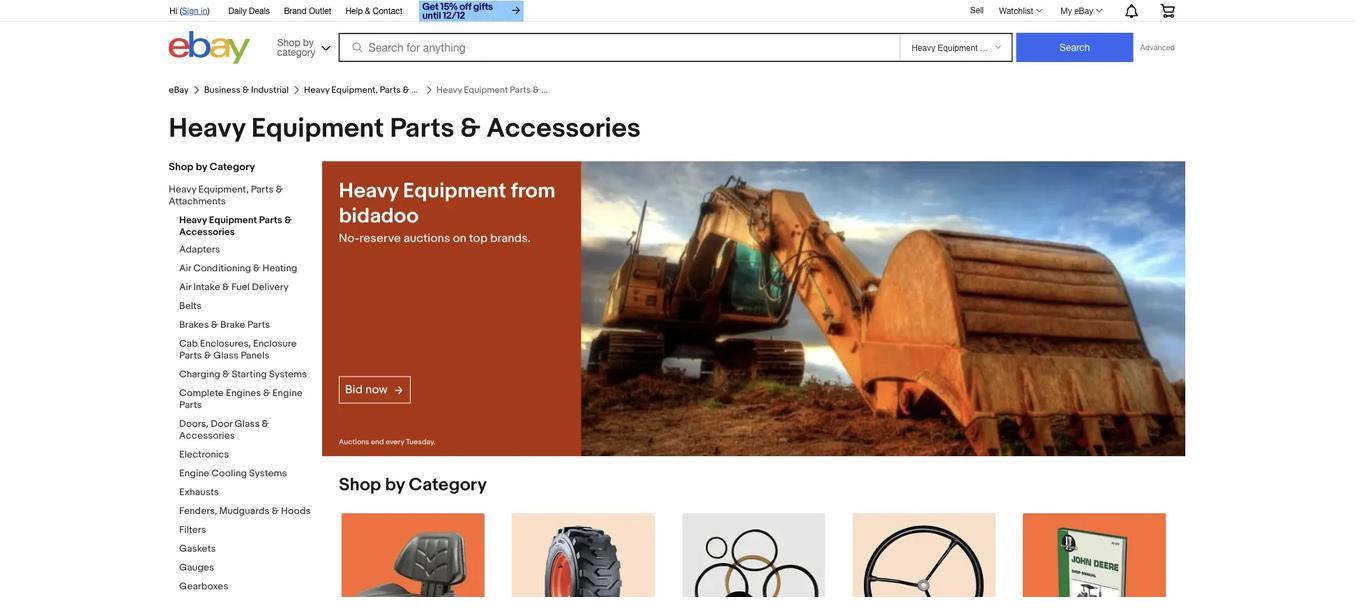 Task type: vqa. For each thing, say whether or not it's contained in the screenshot.
the bottommost Air
yes



Task type: describe. For each thing, give the bounding box(es) containing it.
hi
[[170, 6, 177, 15]]

sell link
[[964, 5, 991, 15]]

gaskets
[[179, 543, 216, 555]]

starting
[[232, 369, 267, 381]]

engines
[[226, 388, 261, 399]]

auctions end every tuesday.
[[339, 437, 436, 446]]

ebay link
[[169, 85, 189, 95]]

conditioning
[[193, 263, 251, 275]]

0 vertical spatial engine
[[273, 388, 303, 399]]

1 horizontal spatial heavy equipment, parts & attachments link
[[304, 85, 464, 95]]

end
[[371, 437, 384, 446]]

shop for bid now
[[339, 474, 381, 496]]

cab
[[179, 338, 198, 350]]

business & industrial link
[[204, 85, 289, 95]]

0 horizontal spatial ebay
[[169, 85, 189, 95]]

daily
[[229, 6, 247, 15]]

adapters link
[[179, 244, 312, 257]]

brands.
[[490, 231, 531, 246]]

watchlist
[[1000, 6, 1034, 15]]

complete engines & engine parts link
[[179, 388, 312, 413]]

shop by category banner
[[162, 0, 1186, 68]]

account navigation
[[162, 0, 1186, 23]]

gauges
[[179, 562, 214, 574]]

sell
[[971, 5, 984, 15]]

heavy for heavy equipment, parts & attachments
[[304, 85, 330, 95]]

heavy equipment from bidadoo main content
[[322, 161, 1186, 597]]

bid now link
[[339, 376, 411, 403]]

panels
[[241, 350, 270, 362]]

2 air from the top
[[179, 281, 191, 293]]

cooling
[[212, 468, 247, 480]]

belts link
[[179, 300, 312, 314]]

gaskets link
[[179, 543, 312, 556]]

tuesday.
[[406, 437, 436, 446]]

advanced link
[[1134, 33, 1182, 61]]

brake
[[221, 319, 245, 331]]

your shopping cart image
[[1160, 4, 1176, 18]]

equipment, for heavy equipment, parts & attachments heavy equipment parts & accessories adapters air conditioning & heating air intake & fuel delivery belts brakes & brake parts cab enclosures, enclosure parts & glass panels charging & starting systems complete engines & engine parts doors, door glass & accessories electronics engine cooling systems exhausts fenders, mudguards & hoods filters gaskets gauges gearboxes
[[199, 184, 249, 196]]

heating
[[263, 263, 297, 275]]

industrial
[[251, 85, 289, 95]]

0 vertical spatial accessories
[[487, 112, 641, 145]]

attachments for heavy equipment, parts & attachments heavy equipment parts & accessories adapters air conditioning & heating air intake & fuel delivery belts brakes & brake parts cab enclosures, enclosure parts & glass panels charging & starting systems complete engines & engine parts doors, door glass & accessories electronics engine cooling systems exhausts fenders, mudguards & hoods filters gaskets gauges gearboxes
[[169, 196, 226, 208]]

business
[[204, 85, 241, 95]]

brakes
[[179, 319, 209, 331]]

fenders, mudguards & hoods link
[[179, 505, 312, 519]]

hoods
[[281, 505, 311, 517]]

equipment for from
[[403, 178, 507, 203]]

watchlist link
[[992, 2, 1049, 19]]

filters link
[[179, 524, 312, 538]]

my ebay link
[[1053, 2, 1109, 19]]

intake
[[193, 281, 220, 293]]

exhausts
[[179, 487, 219, 498]]

& inside help & contact link
[[365, 6, 371, 15]]

shop by category button
[[271, 31, 334, 61]]

equipment inside heavy equipment, parts & attachments heavy equipment parts & accessories adapters air conditioning & heating air intake & fuel delivery belts brakes & brake parts cab enclosures, enclosure parts & glass panels charging & starting systems complete engines & engine parts doors, door glass & accessories electronics engine cooling systems exhausts fenders, mudguards & hoods filters gaskets gauges gearboxes
[[209, 215, 257, 226]]

heavy equipment parts & accessories
[[169, 112, 641, 145]]

reserve
[[360, 231, 401, 246]]

now
[[366, 383, 388, 397]]

gearboxes link
[[179, 581, 312, 594]]

bidadoo
[[339, 203, 419, 228]]

no-
[[339, 231, 360, 246]]

heavy for heavy equipment from bidadoo no-reserve auctions on top brands.
[[339, 178, 399, 203]]

enclosures,
[[200, 338, 251, 350]]

engine cooling systems link
[[179, 468, 312, 481]]

heavy equipment from bidadoo no-reserve auctions on top brands.
[[339, 178, 556, 246]]

Search for anything text field
[[341, 34, 897, 61]]

gauges link
[[179, 562, 312, 575]]

charging
[[179, 369, 220, 381]]

gearboxes
[[179, 581, 228, 593]]

2 vertical spatial accessories
[[179, 430, 235, 442]]

delivery
[[252, 281, 289, 293]]

1 vertical spatial glass
[[235, 418, 260, 430]]

brand outlet link
[[284, 3, 332, 19]]

auctions
[[404, 231, 450, 246]]

outlet
[[309, 6, 332, 15]]

doors,
[[179, 418, 209, 430]]

heavy for heavy equipment parts & accessories
[[169, 112, 245, 145]]

in
[[201, 6, 208, 15]]

category for bid now
[[409, 474, 487, 496]]

1 vertical spatial accessories
[[179, 226, 235, 238]]

none submit inside shop by category banner
[[1017, 33, 1134, 62]]

1 vertical spatial systems
[[249, 468, 287, 480]]

my
[[1061, 6, 1073, 15]]



Task type: locate. For each thing, give the bounding box(es) containing it.
systems down electronics 'link'
[[249, 468, 287, 480]]

equipment, up adapters 'link'
[[199, 184, 249, 196]]

heavy equipment, parts & attachments link
[[304, 85, 464, 95], [169, 184, 301, 209]]

cab enclosures, enclosure parts & glass panels link
[[179, 338, 312, 363]]

shop
[[277, 36, 300, 48], [169, 161, 193, 173], [339, 474, 381, 496]]

auctions
[[339, 437, 369, 446]]

fenders,
[[179, 505, 217, 517]]

category
[[277, 46, 315, 58]]

0 horizontal spatial shop
[[169, 161, 193, 173]]

heavy inside heavy equipment from bidadoo no-reserve auctions on top brands.
[[339, 178, 399, 203]]

0 horizontal spatial engine
[[179, 468, 209, 480]]

systems
[[269, 369, 307, 381], [249, 468, 287, 480]]

equipment inside heavy equipment from bidadoo no-reserve auctions on top brands.
[[403, 178, 507, 203]]

1 horizontal spatial shop by category
[[339, 474, 487, 496]]

1 vertical spatial heavy equipment, parts & attachments link
[[169, 184, 301, 209]]

0 vertical spatial heavy equipment, parts & attachments link
[[304, 85, 464, 95]]

1 vertical spatial category
[[409, 474, 487, 496]]

(
[[180, 6, 182, 15]]

category for heavy equipment, parts & attachments
[[210, 161, 255, 173]]

charging & starting systems link
[[179, 369, 312, 382]]

shop by category
[[169, 161, 255, 173], [339, 474, 487, 496]]

on
[[453, 231, 467, 246]]

get an extra 15% off image
[[419, 1, 524, 22]]

engine up exhausts
[[179, 468, 209, 480]]

equipment up on
[[403, 178, 507, 203]]

0 vertical spatial by
[[303, 36, 314, 48]]

1 horizontal spatial equipment,
[[332, 85, 378, 95]]

0 horizontal spatial shop by category
[[169, 161, 255, 173]]

2 vertical spatial by
[[385, 474, 405, 496]]

shop by category for heavy equipment, parts & attachments
[[169, 161, 255, 173]]

1 horizontal spatial engine
[[273, 388, 303, 399]]

electronics link
[[179, 449, 312, 462]]

heavy for heavy equipment, parts & attachments heavy equipment parts & accessories adapters air conditioning & heating air intake & fuel delivery belts brakes & brake parts cab enclosures, enclosure parts & glass panels charging & starting systems complete engines & engine parts doors, door glass & accessories electronics engine cooling systems exhausts fenders, mudguards & hoods filters gaskets gauges gearboxes
[[169, 184, 196, 196]]

0 vertical spatial shop by category
[[169, 161, 255, 173]]

mudguards
[[219, 505, 270, 517]]

glass up charging & starting systems "link"
[[213, 350, 239, 362]]

1 vertical spatial equipment
[[403, 178, 507, 203]]

equipment up adapters 'link'
[[209, 215, 257, 226]]

equipment
[[251, 112, 384, 145], [403, 178, 507, 203], [209, 215, 257, 226]]

daily deals link
[[229, 3, 270, 19]]

equipment for parts
[[251, 112, 384, 145]]

brakes & brake parts link
[[179, 319, 312, 332]]

adapters
[[179, 244, 220, 256]]

by inside heavy equipment from bidadoo main content
[[385, 474, 405, 496]]

0 vertical spatial systems
[[269, 369, 307, 381]]

shop inside heavy equipment from bidadoo main content
[[339, 474, 381, 496]]

1 horizontal spatial attachments
[[412, 85, 464, 95]]

deals
[[249, 6, 270, 15]]

heavy equipment, parts & attachments link up adapters 'link'
[[169, 184, 301, 209]]

heavy
[[304, 85, 330, 95], [169, 112, 245, 145], [339, 178, 399, 203], [169, 184, 196, 196], [179, 215, 207, 226]]

glass
[[213, 350, 239, 362], [235, 418, 260, 430]]

None submit
[[1017, 33, 1134, 62]]

accessories up 'adapters'
[[179, 226, 235, 238]]

air up belts
[[179, 281, 191, 293]]

list
[[322, 513, 1186, 597]]

1 vertical spatial shop by category
[[339, 474, 487, 496]]

equipment, up heavy equipment parts & accessories
[[332, 85, 378, 95]]

equipment down industrial
[[251, 112, 384, 145]]

1 vertical spatial air
[[179, 281, 191, 293]]

enclosure
[[253, 338, 297, 350]]

1 horizontal spatial by
[[303, 36, 314, 48]]

accessories up electronics
[[179, 430, 235, 442]]

0 horizontal spatial heavy equipment, parts & attachments link
[[169, 184, 301, 209]]

1 vertical spatial shop
[[169, 161, 193, 173]]

help & contact
[[346, 6, 403, 15]]

category inside heavy equipment from bidadoo main content
[[409, 474, 487, 496]]

electronics
[[179, 449, 229, 461]]

by for heavy equipment, parts & attachments
[[196, 161, 207, 173]]

from
[[511, 178, 556, 203]]

glass down the "complete engines & engine parts" link at left bottom
[[235, 418, 260, 430]]

1 vertical spatial engine
[[179, 468, 209, 480]]

bid now
[[345, 383, 388, 397]]

hi ( sign in )
[[170, 6, 210, 15]]

equipment, for heavy equipment, parts & attachments
[[332, 85, 378, 95]]

by inside shop by category
[[303, 36, 314, 48]]

2 vertical spatial shop
[[339, 474, 381, 496]]

by for bid now
[[385, 474, 405, 496]]

contact
[[373, 6, 403, 15]]

shop inside shop by category
[[277, 36, 300, 48]]

sign
[[182, 6, 199, 15]]

advanced
[[1141, 43, 1175, 52]]

doors, door glass & accessories link
[[179, 418, 312, 443]]

by
[[303, 36, 314, 48], [196, 161, 207, 173], [385, 474, 405, 496]]

brand
[[284, 6, 307, 15]]

sign in link
[[182, 6, 208, 15]]

0 horizontal spatial equipment,
[[199, 184, 249, 196]]

2 vertical spatial equipment
[[209, 215, 257, 226]]

attachments up heavy equipment parts & accessories
[[412, 85, 464, 95]]

heavy equipment, parts & attachments
[[304, 85, 464, 95]]

0 horizontal spatial by
[[196, 161, 207, 173]]

attachments inside heavy equipment, parts & attachments heavy equipment parts & accessories adapters air conditioning & heating air intake & fuel delivery belts brakes & brake parts cab enclosures, enclosure parts & glass panels charging & starting systems complete engines & engine parts doors, door glass & accessories electronics engine cooling systems exhausts fenders, mudguards & hoods filters gaskets gauges gearboxes
[[169, 196, 226, 208]]

air conditioning & heating link
[[179, 263, 312, 276]]

engine right engines
[[273, 388, 303, 399]]

air intake & fuel delivery link
[[179, 281, 312, 295]]

0 vertical spatial category
[[210, 161, 255, 173]]

1 horizontal spatial category
[[409, 474, 487, 496]]

heavy equipment, parts & attachments link up heavy equipment parts & accessories
[[304, 85, 464, 95]]

help
[[346, 6, 363, 15]]

my ebay
[[1061, 6, 1094, 15]]

shop for heavy equipment, parts & attachments
[[169, 161, 193, 173]]

1 air from the top
[[179, 263, 191, 275]]

accessories up from at left
[[487, 112, 641, 145]]

1 horizontal spatial shop
[[277, 36, 300, 48]]

0 vertical spatial equipment
[[251, 112, 384, 145]]

0 horizontal spatial attachments
[[169, 196, 226, 208]]

top
[[469, 231, 488, 246]]

ebay inside my ebay link
[[1075, 6, 1094, 15]]

0 horizontal spatial category
[[210, 161, 255, 173]]

1 vertical spatial equipment,
[[199, 184, 249, 196]]

systems down enclosure
[[269, 369, 307, 381]]

attachments for heavy equipment, parts & attachments
[[412, 85, 464, 95]]

0 vertical spatial ebay
[[1075, 6, 1094, 15]]

shop by category
[[277, 36, 315, 58]]

2 horizontal spatial shop
[[339, 474, 381, 496]]

&
[[365, 6, 371, 15], [243, 85, 249, 95], [403, 85, 410, 95], [460, 112, 481, 145], [276, 184, 283, 196], [285, 215, 292, 226], [253, 263, 260, 275], [222, 281, 229, 293], [211, 319, 218, 331], [204, 350, 211, 362], [223, 369, 230, 381], [263, 388, 270, 399], [262, 418, 269, 430], [272, 505, 279, 517]]

business & industrial
[[204, 85, 289, 95]]

belts
[[179, 300, 202, 312]]

attachments up 'adapters'
[[169, 196, 226, 208]]

)
[[208, 6, 210, 15]]

1 vertical spatial attachments
[[169, 196, 226, 208]]

door
[[211, 418, 233, 430]]

attachments
[[412, 85, 464, 95], [169, 196, 226, 208]]

equipment,
[[332, 85, 378, 95], [199, 184, 249, 196]]

engine
[[273, 388, 303, 399], [179, 468, 209, 480]]

0 vertical spatial air
[[179, 263, 191, 275]]

1 horizontal spatial ebay
[[1075, 6, 1094, 15]]

complete
[[179, 388, 224, 399]]

equipment, inside heavy equipment, parts & attachments heavy equipment parts & accessories adapters air conditioning & heating air intake & fuel delivery belts brakes & brake parts cab enclosures, enclosure parts & glass panels charging & starting systems complete engines & engine parts doors, door glass & accessories electronics engine cooling systems exhausts fenders, mudguards & hoods filters gaskets gauges gearboxes
[[199, 184, 249, 196]]

0 vertical spatial glass
[[213, 350, 239, 362]]

brand outlet
[[284, 6, 332, 15]]

air down 'adapters'
[[179, 263, 191, 275]]

shop by category for bid now
[[339, 474, 487, 496]]

0 vertical spatial equipment,
[[332, 85, 378, 95]]

ebay left business
[[169, 85, 189, 95]]

2 horizontal spatial by
[[385, 474, 405, 496]]

filters
[[179, 524, 206, 536]]

1 vertical spatial by
[[196, 161, 207, 173]]

1 vertical spatial ebay
[[169, 85, 189, 95]]

every
[[386, 437, 404, 446]]

heavy equipment from bidadoo image
[[581, 161, 1186, 456]]

exhausts link
[[179, 487, 312, 500]]

category
[[210, 161, 255, 173], [409, 474, 487, 496]]

fuel
[[232, 281, 250, 293]]

daily deals
[[229, 6, 270, 15]]

0 vertical spatial attachments
[[412, 85, 464, 95]]

help & contact link
[[346, 3, 403, 19]]

bid
[[345, 383, 363, 397]]

ebay
[[1075, 6, 1094, 15], [169, 85, 189, 95]]

heavy equipment, parts & attachments heavy equipment parts & accessories adapters air conditioning & heating air intake & fuel delivery belts brakes & brake parts cab enclosures, enclosure parts & glass panels charging & starting systems complete engines & engine parts doors, door glass & accessories electronics engine cooling systems exhausts fenders, mudguards & hoods filters gaskets gauges gearboxes
[[169, 184, 311, 593]]

parts
[[380, 85, 401, 95], [390, 112, 454, 145], [251, 184, 274, 196], [259, 215, 282, 226], [247, 319, 270, 331], [179, 350, 202, 362], [179, 399, 202, 411]]

ebay right my
[[1075, 6, 1094, 15]]

0 vertical spatial shop
[[277, 36, 300, 48]]

shop by category inside heavy equipment from bidadoo main content
[[339, 474, 487, 496]]



